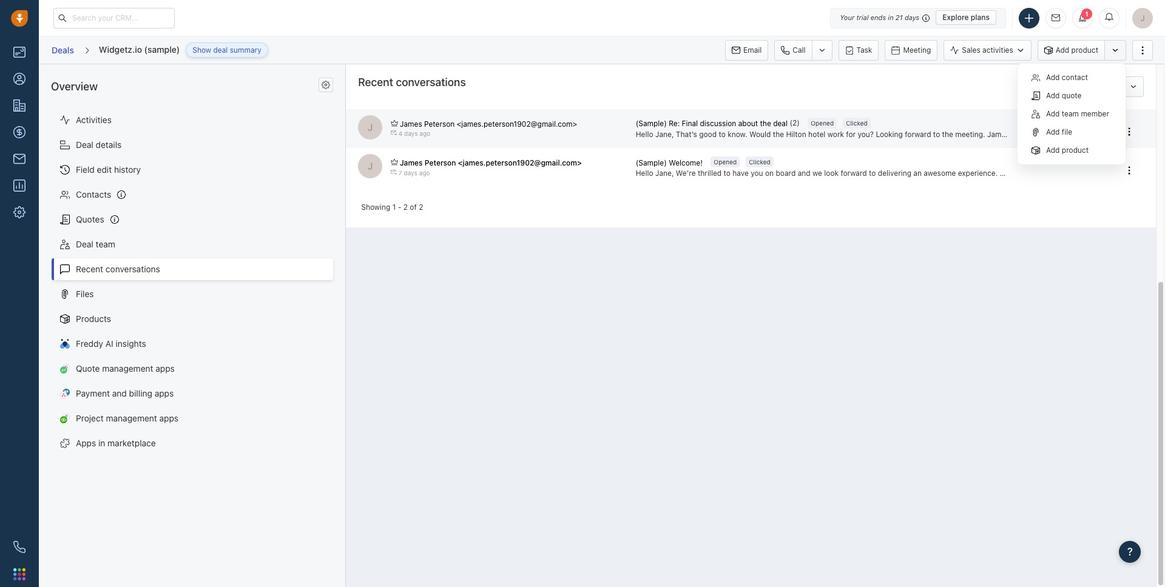 Task type: locate. For each thing, give the bounding box(es) containing it.
add product down file
[[1047, 146, 1089, 155]]

0 vertical spatial james peterson <james.peterson1902@gmail.com>
[[400, 120, 578, 129]]

7 days ago
[[399, 169, 430, 176]]

payment and billing apps
[[76, 389, 174, 399]]

apps down payment and billing apps
[[159, 414, 179, 424]]

outgoing image for (sample) re: final discussion about the deal
[[391, 130, 397, 136]]

7
[[399, 169, 402, 176]]

peterson up 4 days ago
[[424, 120, 455, 129]]

overview
[[51, 80, 98, 93]]

2 deal from the top
[[76, 239, 93, 250]]

for
[[847, 130, 856, 139]]

0 vertical spatial outgoing image
[[391, 130, 397, 136]]

deals
[[52, 45, 74, 55]]

(sample) welcome! button
[[636, 157, 705, 168]]

0 vertical spatial team
[[1063, 109, 1080, 118]]

(sample) welcome!
[[636, 158, 703, 167]]

the up would
[[761, 119, 772, 128]]

deal down quotes
[[76, 239, 93, 250]]

freshworks switcher image
[[13, 569, 26, 581]]

apps right billing on the bottom
[[155, 389, 174, 399]]

add product inside button
[[1056, 45, 1099, 55]]

you?
[[858, 130, 874, 139]]

1 vertical spatial days
[[404, 130, 418, 137]]

2 to from the left
[[934, 130, 941, 139]]

1 vertical spatial 1
[[393, 203, 396, 212]]

<james.peterson1902@gmail.com> for (sample) re: final discussion about the deal
[[457, 120, 578, 129]]

product
[[1072, 45, 1099, 55], [1063, 146, 1089, 155]]

activities
[[983, 45, 1014, 55]]

1 deal from the top
[[76, 140, 93, 150]]

peterson for (sample) re: final discussion about the deal
[[424, 120, 455, 129]]

2 right -
[[404, 203, 408, 212]]

add product
[[1056, 45, 1099, 55], [1047, 146, 1089, 155]]

2 vertical spatial days
[[404, 169, 418, 176]]

1 vertical spatial add product
[[1047, 146, 1089, 155]]

show deal summary
[[193, 45, 262, 55]]

days right 4
[[404, 130, 418, 137]]

1 vertical spatial peterson
[[425, 159, 456, 168]]

freddy ai insights
[[76, 339, 146, 349]]

clicked up for
[[847, 120, 868, 127]]

0 horizontal spatial deal
[[213, 45, 228, 55]]

1 horizontal spatial to
[[934, 130, 941, 139]]

0 vertical spatial <james.peterson1902@gmail.com>
[[457, 120, 578, 129]]

1 2 from the left
[[404, 203, 408, 212]]

0 vertical spatial apps
[[156, 364, 175, 374]]

ends
[[871, 13, 887, 21]]

james peterson <james.peterson1902@gmail.com> for (sample) welcome!
[[400, 159, 582, 168]]

payment
[[76, 389, 110, 399]]

1 vertical spatial apps
[[155, 389, 174, 399]]

recent conversations down deal team
[[76, 264, 160, 275]]

peterson up 7 days ago
[[425, 159, 456, 168]]

outgoing image left 4
[[391, 130, 397, 136]]

0 vertical spatial james
[[400, 120, 422, 129]]

2 (sample) from the top
[[636, 158, 667, 167]]

ago right 4
[[420, 130, 431, 137]]

field
[[76, 165, 95, 175]]

4 days ago
[[399, 130, 431, 137]]

days for (sample) re: final discussion about the deal
[[404, 130, 418, 137]]

add product button
[[1038, 40, 1105, 60]]

1 horizontal spatial conversations
[[396, 76, 466, 89]]

deal left '(2)' on the top
[[774, 119, 788, 128]]

recent conversations
[[358, 76, 466, 89], [76, 264, 160, 275]]

contact
[[1063, 73, 1089, 82]]

recent up "files"
[[76, 264, 103, 275]]

0 vertical spatial 1
[[1086, 10, 1089, 17]]

0 horizontal spatial conversations
[[106, 264, 160, 275]]

1 left -
[[393, 203, 396, 212]]

apps in marketplace
[[76, 439, 156, 449]]

product down file
[[1063, 146, 1089, 155]]

james up 4 days ago
[[400, 120, 422, 129]]

1 up add product button
[[1086, 10, 1089, 17]]

edit
[[97, 165, 112, 175]]

opened up hello jane, that's good to know. would the hilton hotel work for you? looking forward to the meeting. james
[[811, 120, 834, 127]]

0 vertical spatial management
[[102, 364, 153, 374]]

to
[[719, 130, 726, 139], [934, 130, 941, 139]]

1 vertical spatial <james.peterson1902@gmail.com>
[[458, 159, 582, 168]]

1 outgoing image from the top
[[391, 130, 397, 136]]

meeting button
[[886, 40, 938, 60]]

add product up contact
[[1056, 45, 1099, 55]]

1 vertical spatial in
[[98, 439, 105, 449]]

james
[[400, 120, 422, 129], [988, 130, 1010, 139], [400, 159, 423, 168]]

management for project
[[106, 414, 157, 424]]

0 vertical spatial add product
[[1056, 45, 1099, 55]]

forward
[[905, 130, 932, 139]]

0 vertical spatial clicked
[[847, 120, 868, 127]]

the inside (sample) re: final discussion about the deal (2)
[[761, 119, 772, 128]]

outgoing image
[[391, 130, 397, 136], [391, 169, 397, 175]]

0 horizontal spatial 1
[[393, 203, 396, 212]]

0 horizontal spatial in
[[98, 439, 105, 449]]

deal left 'details' in the top of the page
[[76, 140, 93, 150]]

file
[[1063, 127, 1073, 137]]

days right 21
[[905, 13, 920, 21]]

2 outgoing image from the top
[[391, 169, 397, 175]]

1 vertical spatial james
[[988, 130, 1010, 139]]

sales activities
[[963, 45, 1014, 55]]

details
[[96, 140, 122, 150]]

deal
[[213, 45, 228, 55], [774, 119, 788, 128]]

marketplace
[[108, 439, 156, 449]]

meeting.
[[956, 130, 986, 139]]

1 horizontal spatial recent conversations
[[358, 76, 466, 89]]

2 peterson from the top
[[425, 159, 456, 168]]

send email button
[[1073, 76, 1124, 97]]

in right apps
[[98, 439, 105, 449]]

the left meeting.
[[943, 130, 954, 139]]

apps
[[156, 364, 175, 374], [155, 389, 174, 399], [159, 414, 179, 424]]

0 vertical spatial in
[[889, 13, 894, 21]]

0 horizontal spatial 2
[[404, 203, 408, 212]]

0 horizontal spatial recent
[[76, 264, 103, 275]]

1 horizontal spatial opened
[[811, 120, 834, 127]]

apps for project management apps
[[159, 414, 179, 424]]

1 vertical spatial opened
[[714, 159, 737, 166]]

add up add contact
[[1056, 45, 1070, 55]]

the
[[761, 119, 772, 128], [773, 130, 785, 139], [943, 130, 954, 139]]

0 vertical spatial ago
[[420, 130, 431, 137]]

0 vertical spatial peterson
[[424, 120, 455, 129]]

to down discussion
[[719, 130, 726, 139]]

james peterson <james.peterson1902@gmail.com>
[[400, 120, 578, 129], [400, 159, 582, 168]]

billing
[[129, 389, 152, 399]]

0 vertical spatial product
[[1072, 45, 1099, 55]]

in
[[889, 13, 894, 21], [98, 439, 105, 449]]

clicked down would
[[749, 159, 771, 166]]

ago
[[420, 130, 431, 137], [419, 169, 430, 176]]

1 horizontal spatial team
[[1063, 109, 1080, 118]]

1 vertical spatial deal
[[774, 119, 788, 128]]

days right 7
[[404, 169, 418, 176]]

1 horizontal spatial deal
[[774, 119, 788, 128]]

of
[[410, 203, 417, 212]]

sales activities button
[[944, 40, 1038, 60], [944, 40, 1032, 60]]

1
[[1086, 10, 1089, 17], [393, 203, 396, 212]]

products
[[76, 314, 111, 324]]

outgoing image left 7
[[391, 169, 397, 175]]

(sample) up hello
[[636, 119, 667, 128]]

add file
[[1047, 127, 1073, 137]]

ago for (sample) welcome!
[[419, 169, 430, 176]]

0 horizontal spatial to
[[719, 130, 726, 139]]

show
[[193, 45, 211, 55]]

looking
[[876, 130, 903, 139]]

1 vertical spatial deal
[[76, 239, 93, 250]]

plans
[[971, 13, 990, 22]]

1 vertical spatial (sample)
[[636, 158, 667, 167]]

opened down 'know.'
[[714, 159, 737, 166]]

2 horizontal spatial the
[[943, 130, 954, 139]]

in left 21
[[889, 13, 894, 21]]

2
[[404, 203, 408, 212], [419, 203, 423, 212]]

deal right show
[[213, 45, 228, 55]]

apps up payment and billing apps
[[156, 364, 175, 374]]

james right meeting.
[[988, 130, 1010, 139]]

1 horizontal spatial recent
[[358, 76, 393, 89]]

<james.peterson1902@gmail.com>
[[457, 120, 578, 129], [458, 159, 582, 168]]

conversations up 4 days ago
[[396, 76, 466, 89]]

final
[[682, 119, 698, 128]]

(sample)
[[636, 119, 667, 128], [636, 158, 667, 167]]

the left hilton in the right top of the page
[[773, 130, 785, 139]]

your
[[840, 13, 855, 21]]

(sample) inside (sample) re: final discussion about the deal (2)
[[636, 119, 667, 128]]

0 vertical spatial (sample)
[[636, 119, 667, 128]]

product up contact
[[1072, 45, 1099, 55]]

0 vertical spatial deal
[[76, 140, 93, 150]]

1 vertical spatial management
[[106, 414, 157, 424]]

james for (sample) re: final discussion about the deal
[[400, 120, 422, 129]]

to right forward
[[934, 130, 941, 139]]

summary
[[230, 45, 262, 55]]

(sample) inside (sample) welcome! link
[[636, 158, 667, 167]]

phone image
[[13, 542, 26, 554]]

team down quotes
[[96, 239, 115, 250]]

days
[[905, 13, 920, 21], [404, 130, 418, 137], [404, 169, 418, 176]]

0 horizontal spatial clicked
[[749, 159, 771, 166]]

1 horizontal spatial 2
[[419, 203, 423, 212]]

1 horizontal spatial 1
[[1086, 10, 1089, 17]]

1 (sample) from the top
[[636, 119, 667, 128]]

1 vertical spatial ago
[[419, 169, 430, 176]]

1 peterson from the top
[[424, 120, 455, 129]]

welcome!
[[669, 158, 703, 167]]

1 vertical spatial james peterson <james.peterson1902@gmail.com>
[[400, 159, 582, 168]]

1 vertical spatial team
[[96, 239, 115, 250]]

recent right 'mng settings' icon
[[358, 76, 393, 89]]

2 vertical spatial james
[[400, 159, 423, 168]]

(sample) for (sample) re: final discussion about the deal (2)
[[636, 119, 667, 128]]

management up payment and billing apps
[[102, 364, 153, 374]]

your trial ends in 21 days
[[840, 13, 920, 21]]

team down quote
[[1063, 109, 1080, 118]]

quote management apps
[[76, 364, 175, 374]]

1 vertical spatial conversations
[[106, 264, 160, 275]]

0 horizontal spatial team
[[96, 239, 115, 250]]

know.
[[728, 130, 748, 139]]

<james.peterson1902@gmail.com> for (sample) welcome!
[[458, 159, 582, 168]]

0 vertical spatial recent
[[358, 76, 393, 89]]

(sample) down hello
[[636, 158, 667, 167]]

1 vertical spatial outgoing image
[[391, 169, 397, 175]]

ago right 7
[[419, 169, 430, 176]]

1 vertical spatial recent conversations
[[76, 264, 160, 275]]

explore plans
[[943, 13, 990, 22]]

2 vertical spatial apps
[[159, 414, 179, 424]]

hotel
[[809, 130, 826, 139]]

0 horizontal spatial the
[[761, 119, 772, 128]]

deal
[[76, 140, 93, 150], [76, 239, 93, 250]]

(sample)
[[144, 44, 180, 55]]

add contact
[[1047, 73, 1089, 82]]

showing
[[361, 203, 391, 212]]

recent conversations up 4 days ago
[[358, 76, 466, 89]]

management up marketplace
[[106, 414, 157, 424]]

james up 7 days ago
[[400, 159, 423, 168]]

2 right of
[[419, 203, 423, 212]]

0 vertical spatial recent conversations
[[358, 76, 466, 89]]

conversations down deal team
[[106, 264, 160, 275]]



Task type: describe. For each thing, give the bounding box(es) containing it.
1 vertical spatial clicked
[[749, 159, 771, 166]]

deal details
[[76, 140, 122, 150]]

product inside button
[[1072, 45, 1099, 55]]

4
[[399, 130, 403, 137]]

1 horizontal spatial in
[[889, 13, 894, 21]]

(sample) for (sample) welcome!
[[636, 158, 667, 167]]

hello jane, that's good to know. would the hilton hotel work for you? looking forward to the meeting. james
[[636, 130, 1010, 139]]

0 horizontal spatial recent conversations
[[76, 264, 160, 275]]

hello
[[636, 130, 654, 139]]

good
[[700, 130, 717, 139]]

ago for (sample) re: final discussion about the deal
[[420, 130, 431, 137]]

widgetz.io (sample)
[[99, 44, 180, 55]]

apps for quote management apps
[[156, 364, 175, 374]]

files
[[76, 289, 94, 300]]

add quote
[[1047, 91, 1082, 100]]

21
[[896, 13, 903, 21]]

work
[[828, 130, 845, 139]]

(sample) re: final discussion about the deal button
[[636, 119, 790, 129]]

team for add
[[1063, 109, 1080, 118]]

1 horizontal spatial the
[[773, 130, 785, 139]]

1 vertical spatial product
[[1063, 146, 1089, 155]]

insights
[[116, 339, 146, 349]]

jane,
[[656, 130, 674, 139]]

and
[[112, 389, 127, 399]]

add left quote
[[1047, 91, 1060, 100]]

deal inside (sample) re: final discussion about the deal (2)
[[774, 119, 788, 128]]

email
[[1100, 82, 1118, 91]]

phone element
[[7, 536, 32, 560]]

outgoing image for (sample) welcome!
[[391, 169, 397, 175]]

email
[[744, 45, 762, 54]]

would
[[750, 130, 771, 139]]

deal for deal team
[[76, 239, 93, 250]]

deal for deal details
[[76, 140, 93, 150]]

apps
[[76, 439, 96, 449]]

send
[[1080, 82, 1098, 91]]

that's
[[676, 130, 698, 139]]

peterson for (sample) welcome!
[[425, 159, 456, 168]]

add down add file
[[1047, 146, 1060, 155]]

mng settings image
[[322, 81, 330, 90]]

trial
[[857, 13, 869, 21]]

hilton
[[787, 130, 807, 139]]

email button
[[726, 40, 769, 60]]

add inside button
[[1056, 45, 1070, 55]]

project management apps
[[76, 414, 179, 424]]

james peterson <james.peterson1902@gmail.com> for (sample) re: final discussion about the deal
[[400, 120, 578, 129]]

task button
[[839, 40, 879, 60]]

history
[[114, 165, 141, 175]]

meeting
[[904, 45, 932, 54]]

team for deal
[[96, 239, 115, 250]]

2 2 from the left
[[419, 203, 423, 212]]

activities
[[76, 115, 112, 125]]

management for quote
[[102, 364, 153, 374]]

days for (sample) welcome!
[[404, 169, 418, 176]]

project
[[76, 414, 104, 424]]

showing 1 - 2 of 2
[[361, 203, 423, 212]]

widgetz.io
[[99, 44, 142, 55]]

(sample) welcome! link
[[636, 157, 705, 168]]

(sample) re: final discussion about the deal link
[[636, 119, 790, 129]]

1 to from the left
[[719, 130, 726, 139]]

contacts
[[76, 190, 111, 200]]

add up add quote
[[1047, 73, 1060, 82]]

re:
[[669, 119, 680, 128]]

-
[[398, 203, 402, 212]]

task
[[857, 45, 873, 54]]

0 vertical spatial conversations
[[396, 76, 466, 89]]

quotes
[[76, 215, 104, 225]]

send email
[[1080, 82, 1118, 91]]

0 horizontal spatial opened
[[714, 159, 737, 166]]

0 vertical spatial days
[[905, 13, 920, 21]]

ai
[[106, 339, 113, 349]]

1 link
[[1073, 8, 1094, 28]]

field edit history
[[76, 165, 141, 175]]

about
[[739, 119, 758, 128]]

call button
[[775, 40, 812, 60]]

call
[[793, 45, 806, 54]]

add team member
[[1047, 109, 1110, 118]]

1 vertical spatial recent
[[76, 264, 103, 275]]

add up add file
[[1047, 109, 1060, 118]]

(sample) re: final discussion about the deal (2)
[[636, 119, 800, 128]]

discussion
[[700, 119, 737, 128]]

1 horizontal spatial clicked
[[847, 120, 868, 127]]

add left file
[[1047, 127, 1060, 137]]

member
[[1082, 109, 1110, 118]]

0 vertical spatial deal
[[213, 45, 228, 55]]

james for (sample) welcome!
[[400, 159, 423, 168]]

0 vertical spatial opened
[[811, 120, 834, 127]]

(2)
[[790, 119, 800, 128]]

deal team
[[76, 239, 115, 250]]

quote
[[76, 364, 100, 374]]

Search your CRM... text field
[[53, 8, 175, 28]]

quote
[[1063, 91, 1082, 100]]

explore
[[943, 13, 969, 22]]

sales
[[963, 45, 981, 55]]

freddy
[[76, 339, 103, 349]]

explore plans link
[[936, 10, 997, 25]]



Task type: vqa. For each thing, say whether or not it's contained in the screenshot.
'Explore' within the "Explore apps" button
no



